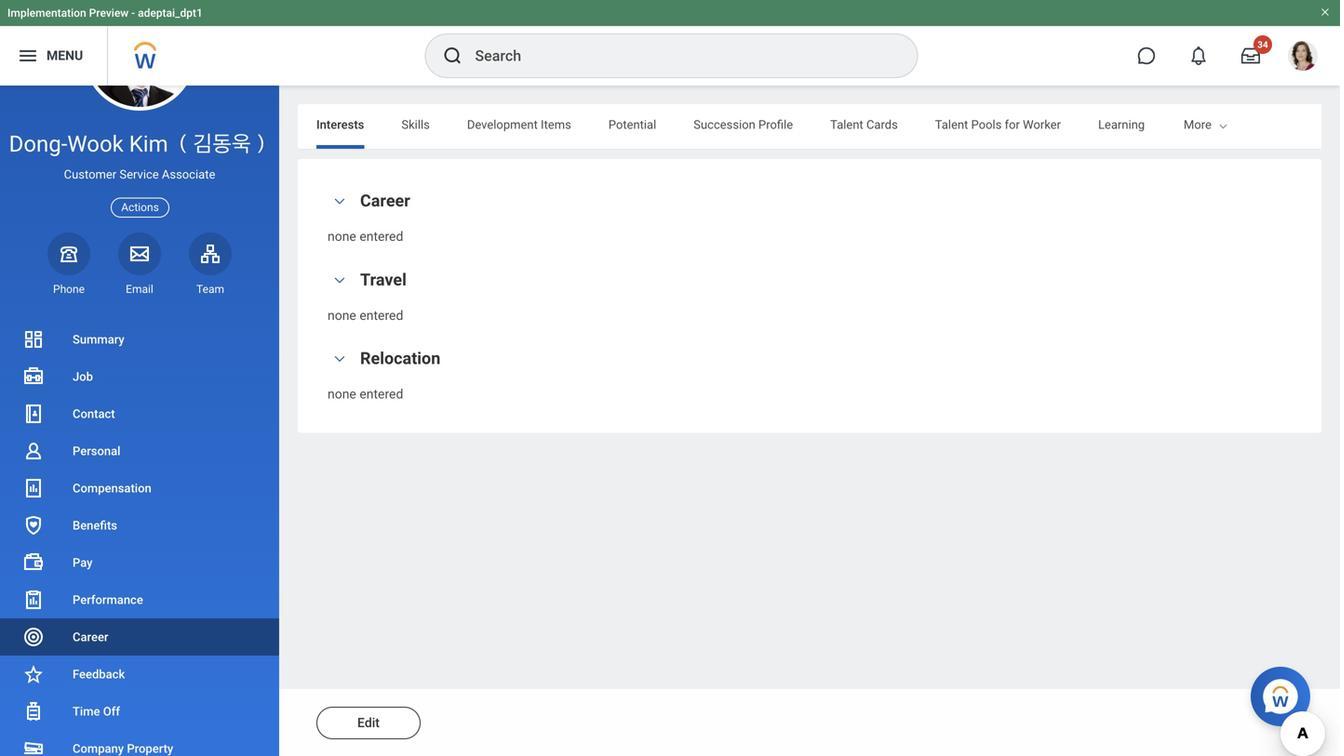 Task type: locate. For each thing, give the bounding box(es) containing it.
1 none from the top
[[328, 229, 356, 244]]

0 vertical spatial entered
[[360, 229, 403, 244]]

none inside career group
[[328, 229, 356, 244]]

3 entered from the top
[[360, 387, 403, 402]]

talent for talent pools for worker
[[935, 118, 968, 132]]

1 vertical spatial none
[[328, 308, 356, 323]]

development items
[[467, 118, 571, 132]]

chevron down image left 'relocation' "button"
[[329, 353, 351, 366]]

2 vertical spatial entered
[[360, 387, 403, 402]]

search image
[[442, 45, 464, 67]]

1 talent from the left
[[830, 118, 864, 132]]

worker
[[1023, 118, 1061, 132]]

job link
[[0, 358, 279, 396]]

1 vertical spatial entered
[[360, 308, 403, 323]]

0 vertical spatial none
[[328, 229, 356, 244]]

compensation link
[[0, 470, 279, 507]]

entered down "career" button
[[360, 229, 403, 244]]

none entered inside travel group
[[328, 308, 403, 323]]

team
[[196, 283, 224, 296]]

performance
[[73, 593, 143, 607]]

team link
[[189, 233, 232, 297]]

profile logan mcneil image
[[1288, 41, 1318, 75]]

contact
[[73, 407, 115, 421]]

1 vertical spatial career
[[73, 631, 108, 645]]

0 horizontal spatial talent
[[830, 118, 864, 132]]

personal image
[[22, 440, 45, 463]]

career up travel button
[[360, 191, 410, 211]]

succession profile
[[694, 118, 793, 132]]

none for relocation
[[328, 387, 356, 402]]

tab list
[[298, 104, 1340, 149]]

talent
[[830, 118, 864, 132], [935, 118, 968, 132]]

none entered inside career group
[[328, 229, 403, 244]]

chevron down image inside career group
[[329, 195, 351, 208]]

company property image
[[22, 738, 45, 757]]

none inside travel group
[[328, 308, 356, 323]]

career link
[[0, 619, 279, 656]]

career
[[360, 191, 410, 211], [73, 631, 108, 645]]

edit button
[[316, 707, 421, 740]]

0 vertical spatial career
[[360, 191, 410, 211]]

0 vertical spatial none entered
[[328, 229, 403, 244]]

email dong-wook kim （김동욱） element
[[118, 282, 161, 297]]

dong-
[[9, 131, 67, 157]]

2 none entered from the top
[[328, 308, 403, 323]]

succession
[[694, 118, 756, 132]]

1 horizontal spatial career
[[360, 191, 410, 211]]

talent cards
[[830, 118, 898, 132]]

entered down relocation on the left
[[360, 387, 403, 402]]

customer
[[64, 168, 117, 182]]

associate
[[162, 168, 215, 182]]

implementation preview -   adeptai_dpt1
[[7, 7, 203, 20]]

none entered inside relocation group
[[328, 387, 403, 402]]

chevron down image
[[329, 195, 351, 208], [329, 353, 351, 366]]

phone image
[[56, 243, 82, 265]]

adeptai_dpt1
[[138, 7, 203, 20]]

entered
[[360, 229, 403, 244], [360, 308, 403, 323], [360, 387, 403, 402]]

menu button
[[0, 26, 107, 86]]

entered inside travel group
[[360, 308, 403, 323]]

none entered for relocation
[[328, 387, 403, 402]]

none entered down relocation on the left
[[328, 387, 403, 402]]

more
[[1184, 118, 1212, 132]]

chevron down image inside relocation group
[[329, 353, 351, 366]]

preview
[[89, 7, 129, 20]]

-
[[131, 7, 135, 20]]

1 entered from the top
[[360, 229, 403, 244]]

1 vertical spatial none entered
[[328, 308, 403, 323]]

1 vertical spatial chevron down image
[[329, 353, 351, 366]]

performance image
[[22, 589, 45, 612]]

entered inside career group
[[360, 229, 403, 244]]

notifications large image
[[1190, 47, 1208, 65]]

0 horizontal spatial career
[[73, 631, 108, 645]]

2 vertical spatial none entered
[[328, 387, 403, 402]]

potential
[[609, 118, 657, 132]]

talent pools for worker
[[935, 118, 1061, 132]]

3 none from the top
[[328, 387, 356, 402]]

none entered for travel
[[328, 308, 403, 323]]

chevron down image for relocation
[[329, 353, 351, 366]]

for
[[1005, 118, 1020, 132]]

feedback link
[[0, 656, 279, 694]]

1 none entered from the top
[[328, 229, 403, 244]]

close environment banner image
[[1320, 7, 1331, 18]]

2 none from the top
[[328, 308, 356, 323]]

（김동욱）
[[174, 131, 270, 157]]

dong-wook kim （김동욱）
[[9, 131, 270, 157]]

talent left the cards at top
[[830, 118, 864, 132]]

feedback
[[73, 668, 125, 682]]

justify image
[[17, 45, 39, 67]]

pay image
[[22, 552, 45, 574]]

2 chevron down image from the top
[[329, 353, 351, 366]]

career up feedback
[[73, 631, 108, 645]]

none entered down travel button
[[328, 308, 403, 323]]

team dong-wook kim （김동욱） element
[[189, 282, 232, 297]]

talent left pools
[[935, 118, 968, 132]]

actions button
[[111, 198, 169, 218]]

entered down "travel"
[[360, 308, 403, 323]]

tab list containing interests
[[298, 104, 1340, 149]]

profile
[[759, 118, 793, 132]]

list containing summary
[[0, 321, 279, 757]]

summary
[[73, 333, 124, 347]]

entered inside relocation group
[[360, 387, 403, 402]]

3 none entered from the top
[[328, 387, 403, 402]]

pay
[[73, 556, 93, 570]]

kim
[[129, 131, 168, 157]]

relocation button
[[360, 349, 441, 369]]

wook
[[67, 131, 124, 157]]

none entered
[[328, 229, 403, 244], [328, 308, 403, 323], [328, 387, 403, 402]]

2 entered from the top
[[360, 308, 403, 323]]

pay link
[[0, 545, 279, 582]]

2 talent from the left
[[935, 118, 968, 132]]

list
[[0, 321, 279, 757]]

none inside relocation group
[[328, 387, 356, 402]]

summary link
[[0, 321, 279, 358]]

1 chevron down image from the top
[[329, 195, 351, 208]]

contact link
[[0, 396, 279, 433]]

entered for relocation
[[360, 387, 403, 402]]

pools
[[971, 118, 1002, 132]]

time off
[[73, 705, 120, 719]]

career button
[[360, 191, 410, 211]]

2 vertical spatial none
[[328, 387, 356, 402]]

chevron down image left "career" button
[[329, 195, 351, 208]]

1 horizontal spatial talent
[[935, 118, 968, 132]]

0 vertical spatial chevron down image
[[329, 195, 351, 208]]

cards
[[867, 118, 898, 132]]

none entered down "career" button
[[328, 229, 403, 244]]

mail image
[[128, 243, 151, 265]]

compensation image
[[22, 478, 45, 500]]

none
[[328, 229, 356, 244], [328, 308, 356, 323], [328, 387, 356, 402]]



Task type: vqa. For each thing, say whether or not it's contained in the screenshot.
In Progress related to Charlotte Ryan watched Coaching Skills
no



Task type: describe. For each thing, give the bounding box(es) containing it.
skills
[[402, 118, 430, 132]]

view team image
[[199, 243, 222, 265]]

34
[[1258, 39, 1269, 50]]

relocation group
[[328, 347, 1292, 403]]

menu banner
[[0, 0, 1340, 86]]

actions
[[121, 201, 159, 214]]

company property link
[[0, 731, 279, 757]]

talent for talent cards
[[830, 118, 864, 132]]

interests
[[316, 118, 364, 132]]

personal
[[73, 444, 121, 458]]

contact image
[[22, 403, 45, 425]]

travel button
[[360, 270, 407, 290]]

career inside list
[[73, 631, 108, 645]]

none for career
[[328, 229, 356, 244]]

personal link
[[0, 433, 279, 470]]

chevron down image for career
[[329, 195, 351, 208]]

none for travel
[[328, 308, 356, 323]]

off
[[103, 705, 120, 719]]

time
[[73, 705, 100, 719]]

entered for career
[[360, 229, 403, 244]]

time off image
[[22, 701, 45, 723]]

none entered for career
[[328, 229, 403, 244]]

travel group
[[328, 268, 1292, 324]]

Search Workday  search field
[[475, 35, 879, 76]]

phone
[[53, 283, 85, 296]]

career group
[[328, 189, 1292, 246]]

compensation
[[73, 482, 151, 496]]

34 button
[[1231, 35, 1273, 76]]

certifica
[[1296, 118, 1340, 132]]

menu
[[47, 48, 83, 63]]

company
[[73, 742, 124, 756]]

entered for travel
[[360, 308, 403, 323]]

time off link
[[0, 694, 279, 731]]

achievements
[[1182, 118, 1259, 132]]

service
[[120, 168, 159, 182]]

company property
[[73, 742, 173, 756]]

job
[[73, 370, 93, 384]]

summary image
[[22, 329, 45, 351]]

edit
[[357, 716, 380, 731]]

relocation
[[360, 349, 441, 369]]

email button
[[118, 233, 161, 297]]

benefits link
[[0, 507, 279, 545]]

career image
[[22, 626, 45, 649]]

phone dong-wook kim （김동욱） element
[[47, 282, 90, 297]]

travel
[[360, 270, 407, 290]]

email
[[126, 283, 153, 296]]

job image
[[22, 366, 45, 388]]

property
[[127, 742, 173, 756]]

feedback image
[[22, 664, 45, 686]]

inbox large image
[[1242, 47, 1260, 65]]

customer service associate
[[64, 168, 215, 182]]

phone button
[[47, 233, 90, 297]]

learning
[[1098, 118, 1145, 132]]

chevron down image
[[329, 274, 351, 287]]

items
[[541, 118, 571, 132]]

career inside group
[[360, 191, 410, 211]]

benefits image
[[22, 515, 45, 537]]

development
[[467, 118, 538, 132]]

performance link
[[0, 582, 279, 619]]

implementation
[[7, 7, 86, 20]]

benefits
[[73, 519, 117, 533]]

navigation pane region
[[0, 0, 279, 757]]



